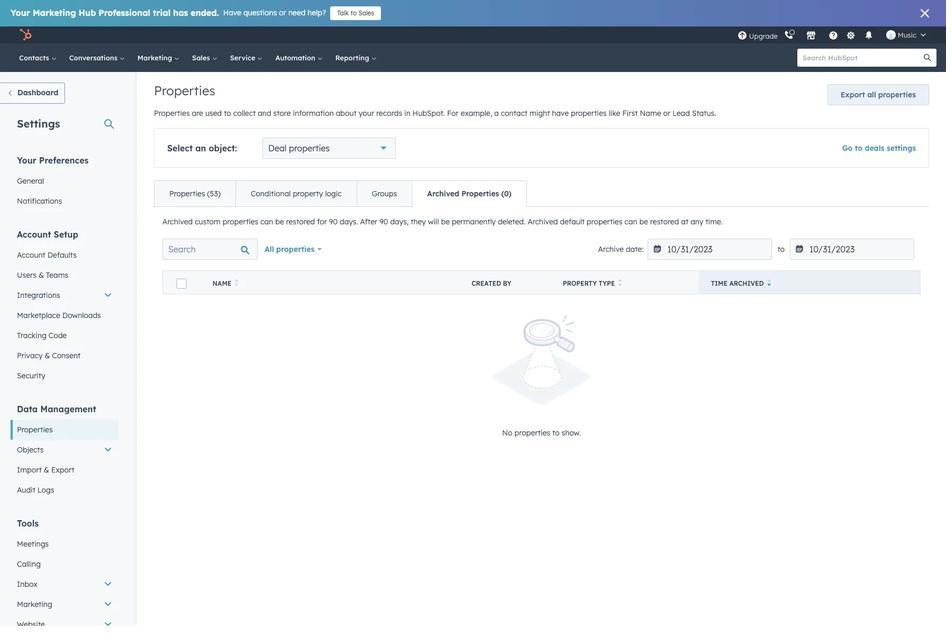 Task type: describe. For each thing, give the bounding box(es) containing it.
marketing inside marketing button
[[17, 600, 52, 609]]

setup
[[54, 229, 78, 240]]

data
[[17, 404, 38, 414]]

settings
[[17, 117, 60, 130]]

descending sort. press to sort ascending. image
[[767, 279, 771, 286]]

properties link
[[11, 420, 119, 440]]

tracking code link
[[11, 325, 119, 346]]

your
[[359, 108, 374, 118]]

account setup
[[17, 229, 78, 240]]

for
[[447, 108, 459, 118]]

integrations button
[[11, 285, 119, 305]]

and
[[258, 108, 271, 118]]

marketplaces image
[[806, 31, 816, 41]]

& for consent
[[45, 351, 50, 360]]

greg robinson image
[[886, 30, 896, 40]]

default
[[560, 217, 585, 226]]

example,
[[461, 108, 492, 118]]

objects
[[17, 445, 44, 455]]

no properties to show. alert
[[162, 315, 921, 439]]

store
[[273, 108, 291, 118]]

archived inside button
[[729, 279, 764, 287]]

go to deals settings button
[[842, 143, 916, 153]]

name button
[[200, 271, 459, 294]]

talk
[[337, 9, 349, 17]]

import
[[17, 465, 42, 475]]

marketplace downloads
[[17, 311, 101, 320]]

marketing link
[[131, 43, 186, 72]]

days,
[[390, 217, 409, 226]]

they
[[411, 217, 426, 226]]

defaults
[[47, 250, 77, 260]]

service
[[230, 53, 257, 62]]

conditional property logic link
[[235, 181, 357, 206]]

account defaults link
[[11, 245, 119, 265]]

to up time archived button
[[778, 244, 785, 254]]

3 be from the left
[[639, 217, 648, 226]]

0 vertical spatial marketing
[[33, 7, 76, 18]]

logic
[[325, 189, 342, 198]]

time.
[[706, 217, 723, 226]]

music button
[[880, 26, 932, 43]]

your marketing hub professional trial has ended. have questions or need help?
[[11, 7, 326, 18]]

settings image
[[846, 31, 856, 40]]

properties inside alert
[[515, 428, 550, 438]]

export inside button
[[841, 90, 865, 99]]

2 can from the left
[[625, 217, 637, 226]]

1 can from the left
[[260, 217, 273, 226]]

status.
[[692, 108, 716, 118]]

created
[[472, 279, 501, 287]]

to right used
[[224, 108, 231, 118]]

tracking
[[17, 331, 46, 340]]

press to sort. element for property type
[[618, 279, 622, 288]]

archived left custom
[[162, 217, 193, 226]]

search button
[[919, 49, 937, 67]]

audit logs
[[17, 485, 54, 495]]

hubspot link
[[13, 29, 40, 41]]

(0)
[[501, 189, 512, 198]]

settings
[[887, 143, 916, 153]]

2 be from the left
[[441, 217, 450, 226]]

menu containing music
[[737, 26, 933, 43]]

archived inside 'link'
[[427, 189, 459, 198]]

inbox button
[[11, 574, 119, 594]]

deal properties
[[268, 143, 330, 153]]

data management element
[[11, 403, 119, 500]]

music
[[898, 31, 917, 39]]

help image
[[829, 31, 838, 41]]

no
[[502, 428, 513, 438]]

property type button
[[550, 271, 698, 294]]

about
[[336, 108, 357, 118]]

will
[[428, 217, 439, 226]]

properties up are at the left top
[[154, 83, 215, 98]]

all properties button
[[258, 239, 329, 260]]

lead
[[673, 108, 690, 118]]

no properties to show.
[[502, 428, 581, 438]]

properties inside 'link'
[[462, 189, 499, 198]]

object:
[[209, 143, 237, 153]]

settings link
[[844, 29, 858, 40]]

notifications button
[[860, 26, 878, 43]]

archived left default at the top right of the page
[[528, 217, 558, 226]]

teams
[[46, 270, 68, 280]]

your preferences
[[17, 155, 89, 166]]

close image
[[921, 9, 929, 17]]

2 90 from the left
[[380, 217, 388, 226]]

properties (53)
[[169, 189, 221, 198]]

conditional
[[251, 189, 291, 198]]

2 restored from the left
[[650, 217, 679, 226]]

account for account defaults
[[17, 250, 45, 260]]

dashboard link
[[0, 83, 65, 104]]

properties inside data management element
[[17, 425, 53, 434]]

hubspot.
[[413, 108, 445, 118]]

1 vertical spatial or
[[663, 108, 671, 118]]

export inside import & export "link"
[[51, 465, 74, 475]]

descending sort. press to sort ascending. element
[[767, 279, 771, 288]]

conversations link
[[63, 43, 131, 72]]

meetings link
[[11, 534, 119, 554]]

upgrade
[[749, 31, 778, 40]]

to right go
[[855, 143, 863, 153]]

have
[[552, 108, 569, 118]]

marketplace downloads link
[[11, 305, 119, 325]]

or inside your marketing hub professional trial has ended. have questions or need help?
[[279, 8, 286, 17]]

tools element
[[11, 518, 119, 626]]

users
[[17, 270, 36, 280]]

deals
[[865, 143, 885, 153]]

& for export
[[44, 465, 49, 475]]

have
[[223, 8, 241, 17]]

dashboard
[[17, 88, 58, 97]]



Task type: locate. For each thing, give the bounding box(es) containing it.
export left all
[[841, 90, 865, 99]]

be up all properties
[[275, 217, 284, 226]]

properties up objects
[[17, 425, 53, 434]]

0 horizontal spatial export
[[51, 465, 74, 475]]

1 90 from the left
[[329, 217, 338, 226]]

1 vertical spatial export
[[51, 465, 74, 475]]

be up date:
[[639, 217, 648, 226]]

your up hubspot image
[[11, 7, 30, 18]]

has
[[173, 7, 188, 18]]

0 vertical spatial your
[[11, 7, 30, 18]]

& for teams
[[39, 270, 44, 280]]

go to deals settings
[[842, 143, 916, 153]]

& right import
[[44, 465, 49, 475]]

0 horizontal spatial restored
[[286, 217, 315, 226]]

reporting
[[335, 53, 371, 62]]

days.
[[340, 217, 358, 226]]

your preferences element
[[11, 155, 119, 211]]

be right 'will'
[[441, 217, 450, 226]]

your for your preferences
[[17, 155, 36, 166]]

search image
[[924, 54, 931, 61]]

Search archived properties search field
[[162, 239, 258, 260]]

questions
[[243, 8, 277, 17]]

calling icon image
[[784, 31, 794, 40]]

press to sort. element down search archived properties search box
[[235, 279, 239, 288]]

marketplaces button
[[800, 26, 822, 43]]

to inside alert
[[552, 428, 560, 438]]

0 vertical spatial or
[[279, 8, 286, 17]]

restored left at
[[650, 217, 679, 226]]

upgrade image
[[738, 31, 747, 40]]

for
[[317, 217, 327, 226]]

0 vertical spatial export
[[841, 90, 865, 99]]

select an object:
[[167, 143, 237, 153]]

1 vertical spatial &
[[45, 351, 50, 360]]

archived properties (0)
[[427, 189, 512, 198]]

after
[[360, 217, 377, 226]]

0 horizontal spatial can
[[260, 217, 273, 226]]

talk to sales
[[337, 9, 374, 17]]

deleted.
[[498, 217, 526, 226]]

calling icon button
[[780, 28, 798, 42]]

MM/DD/YYYY text field
[[790, 239, 914, 260]]

general
[[17, 176, 44, 186]]

help?
[[308, 8, 326, 17]]

custom
[[195, 217, 221, 226]]

calling link
[[11, 554, 119, 574]]

tools
[[17, 518, 39, 529]]

restored left for
[[286, 217, 315, 226]]

sales link
[[186, 43, 224, 72]]

name
[[640, 108, 661, 118], [212, 279, 231, 287]]

account up account defaults
[[17, 229, 51, 240]]

hubspot image
[[19, 29, 32, 41]]

date:
[[626, 244, 644, 254]]

&
[[39, 270, 44, 280], [45, 351, 50, 360], [44, 465, 49, 475]]

press to sort. element for name
[[235, 279, 239, 288]]

your up general at the top left of page
[[17, 155, 36, 166]]

& inside import & export "link"
[[44, 465, 49, 475]]

account defaults
[[17, 250, 77, 260]]

marketing down inbox
[[17, 600, 52, 609]]

might
[[530, 108, 550, 118]]

security
[[17, 371, 45, 380]]

records
[[376, 108, 402, 118]]

press to sort. element inside name "button"
[[235, 279, 239, 288]]

sales inside button
[[359, 9, 374, 17]]

1 press to sort. element from the left
[[235, 279, 239, 288]]

& inside users & teams link
[[39, 270, 44, 280]]

integrations
[[17, 291, 60, 300]]

press to sort. element
[[235, 279, 239, 288], [618, 279, 622, 288]]

in
[[404, 108, 410, 118]]

archived properties (0) link
[[412, 181, 526, 206]]

can up date:
[[625, 217, 637, 226]]

help button
[[824, 26, 842, 43]]

90 right after
[[380, 217, 388, 226]]

contacts link
[[13, 43, 63, 72]]

archived left descending sort. press to sort ascending. element
[[729, 279, 764, 287]]

2 vertical spatial marketing
[[17, 600, 52, 609]]

archived up archived custom properties can be restored for 90 days. after 90 days, they will be permanently deleted. archived default properties can be restored at any time.
[[427, 189, 459, 198]]

1 be from the left
[[275, 217, 284, 226]]

1 horizontal spatial can
[[625, 217, 637, 226]]

1 horizontal spatial export
[[841, 90, 865, 99]]

marketing down trial
[[137, 53, 174, 62]]

created by
[[472, 279, 511, 287]]

0 horizontal spatial or
[[279, 8, 286, 17]]

0 horizontal spatial 90
[[329, 217, 338, 226]]

& inside privacy & consent 'link'
[[45, 351, 50, 360]]

1 horizontal spatial sales
[[359, 9, 374, 17]]

audit
[[17, 485, 35, 495]]

all
[[265, 244, 274, 254]]

property type
[[563, 279, 615, 287]]

properties left are at the left top
[[154, 108, 190, 118]]

1 horizontal spatial restored
[[650, 217, 679, 226]]

tracking code
[[17, 331, 67, 340]]

press to sort. element inside property type button
[[618, 279, 622, 288]]

need
[[288, 8, 306, 17]]

1 vertical spatial your
[[17, 155, 36, 166]]

1 horizontal spatial 90
[[380, 217, 388, 226]]

0 horizontal spatial press to sort. element
[[235, 279, 239, 288]]

data management
[[17, 404, 96, 414]]

(53)
[[207, 189, 221, 198]]

sales right talk
[[359, 9, 374, 17]]

tab list containing properties (53)
[[154, 180, 527, 207]]

menu
[[737, 26, 933, 43]]

MM/DD/YYYY text field
[[648, 239, 772, 260]]

all properties
[[265, 244, 315, 254]]

tab list
[[154, 180, 527, 207]]

1 restored from the left
[[286, 217, 315, 226]]

name right "first"
[[640, 108, 661, 118]]

or left 'need'
[[279, 8, 286, 17]]

press to sort. image
[[235, 279, 239, 286]]

show.
[[562, 428, 581, 438]]

name inside "button"
[[212, 279, 231, 287]]

are
[[192, 108, 203, 118]]

notifications
[[17, 196, 62, 206]]

your
[[11, 7, 30, 18], [17, 155, 36, 166]]

properties left the (53)
[[169, 189, 205, 198]]

conversations
[[69, 53, 119, 62]]

can
[[260, 217, 273, 226], [625, 217, 637, 226]]

can up all
[[260, 217, 273, 226]]

your for your marketing hub professional trial has ended. have questions or need help?
[[11, 7, 30, 18]]

users & teams link
[[11, 265, 119, 285]]

to inside button
[[351, 9, 357, 17]]

tab panel containing archived custom properties can be restored for 90 days. after 90 days, they will be permanently deleted. archived default properties can be restored at any time.
[[154, 206, 929, 469]]

permanently
[[452, 217, 496, 226]]

account
[[17, 229, 51, 240], [17, 250, 45, 260]]

account up users
[[17, 250, 45, 260]]

1 vertical spatial account
[[17, 250, 45, 260]]

90 right for
[[329, 217, 338, 226]]

account for account setup
[[17, 229, 51, 240]]

1 horizontal spatial or
[[663, 108, 671, 118]]

properties left (0) at the top
[[462, 189, 499, 198]]

1 horizontal spatial press to sort. element
[[618, 279, 622, 288]]

name left press to sort. icon
[[212, 279, 231, 287]]

press to sort. element right type
[[618, 279, 622, 288]]

a
[[494, 108, 499, 118]]

export all properties button
[[828, 84, 929, 105]]

Search HubSpot search field
[[797, 49, 927, 67]]

an
[[195, 143, 206, 153]]

contact
[[501, 108, 528, 118]]

notifications image
[[864, 31, 874, 41]]

export up the audit logs link
[[51, 465, 74, 475]]

0 horizontal spatial sales
[[192, 53, 212, 62]]

1 vertical spatial name
[[212, 279, 231, 287]]

hub
[[79, 7, 96, 18]]

talk to sales button
[[330, 6, 381, 20]]

privacy & consent
[[17, 351, 81, 360]]

1 horizontal spatial name
[[640, 108, 661, 118]]

properties inside button
[[878, 90, 916, 99]]

logs
[[37, 485, 54, 495]]

to right talk
[[351, 9, 357, 17]]

marketing inside marketing link
[[137, 53, 174, 62]]

or left "lead"
[[663, 108, 671, 118]]

1 vertical spatial sales
[[192, 53, 212, 62]]

ended.
[[191, 7, 219, 18]]

2 account from the top
[[17, 250, 45, 260]]

account setup element
[[11, 229, 119, 386]]

calling
[[17, 559, 41, 569]]

1 vertical spatial marketing
[[137, 53, 174, 62]]

deal
[[268, 143, 287, 153]]

inbox
[[17, 579, 37, 589]]

0 vertical spatial sales
[[359, 9, 374, 17]]

marketing left hub
[[33, 7, 76, 18]]

press to sort. image
[[618, 279, 622, 286]]

your inside "your preferences" element
[[17, 155, 36, 166]]

1 account from the top
[[17, 229, 51, 240]]

2 vertical spatial &
[[44, 465, 49, 475]]

management
[[40, 404, 96, 414]]

0 horizontal spatial be
[[275, 217, 284, 226]]

sales left service
[[192, 53, 212, 62]]

time
[[711, 279, 728, 287]]

0 vertical spatial account
[[17, 229, 51, 240]]

& right privacy
[[45, 351, 50, 360]]

automation link
[[269, 43, 329, 72]]

select
[[167, 143, 193, 153]]

0 vertical spatial name
[[640, 108, 661, 118]]

0 horizontal spatial name
[[212, 279, 231, 287]]

1 horizontal spatial be
[[441, 217, 450, 226]]

2 press to sort. element from the left
[[618, 279, 622, 288]]

& right users
[[39, 270, 44, 280]]

90
[[329, 217, 338, 226], [380, 217, 388, 226]]

2 horizontal spatial be
[[639, 217, 648, 226]]

audit logs link
[[11, 480, 119, 500]]

any
[[691, 217, 704, 226]]

trial
[[153, 7, 171, 18]]

users & teams
[[17, 270, 68, 280]]

reporting link
[[329, 43, 383, 72]]

objects button
[[11, 440, 119, 460]]

tab panel
[[154, 206, 929, 469]]

information
[[293, 108, 334, 118]]

to left show.
[[552, 428, 560, 438]]

0 vertical spatial &
[[39, 270, 44, 280]]



Task type: vqa. For each thing, say whether or not it's contained in the screenshot.
ARE
yes



